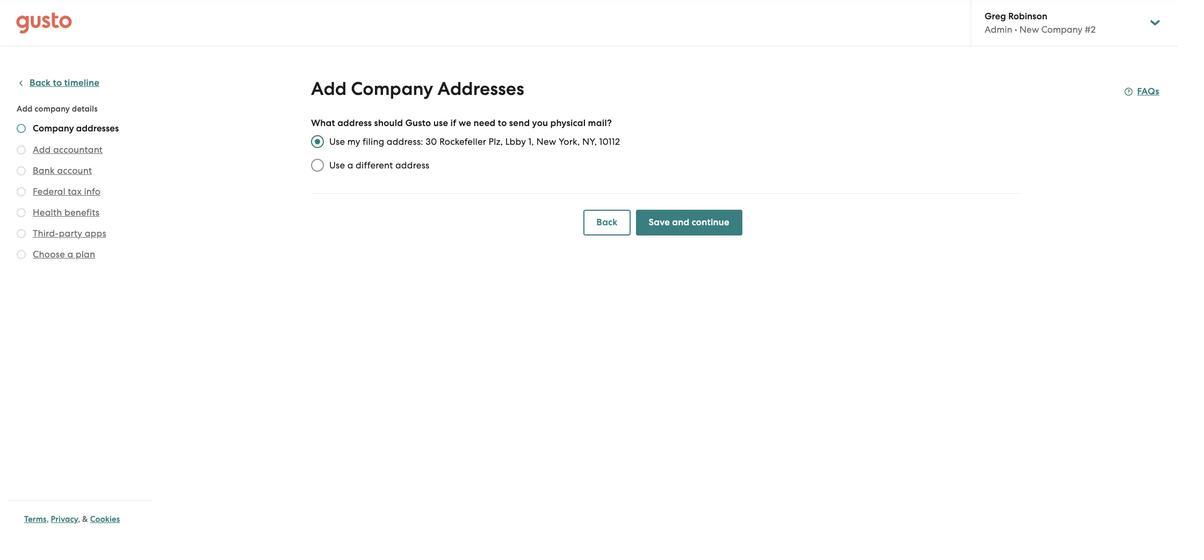 Task type: vqa. For each thing, say whether or not it's contained in the screenshot.
a in the Button
yes



Task type: describe. For each thing, give the bounding box(es) containing it.
company
[[35, 104, 70, 114]]

terms , privacy , & cookies
[[24, 515, 120, 525]]

if
[[451, 118, 456, 129]]

gusto
[[405, 118, 431, 129]]

add for add company details
[[17, 104, 33, 114]]

terms link
[[24, 515, 47, 525]]

check image for federal
[[17, 188, 26, 197]]

check image for choose
[[17, 250, 26, 260]]

federal
[[33, 186, 65, 197]]

use my filing address: 30 rockefeller plz, lbby 1, new york, ny, 10112
[[329, 136, 620, 147]]

choose a plan
[[33, 249, 95, 260]]

third-
[[33, 228, 59, 239]]

back button
[[584, 210, 631, 236]]

1,
[[528, 136, 534, 147]]

greg robinson admin • new company #2
[[985, 11, 1096, 35]]

company inside list
[[33, 123, 74, 134]]

1 check image from the top
[[17, 124, 26, 133]]

robinson
[[1009, 11, 1048, 22]]

and
[[672, 217, 690, 228]]

back to timeline
[[30, 77, 99, 89]]

third-party apps button
[[33, 227, 106, 240]]

info
[[84, 186, 101, 197]]

addresses
[[438, 78, 524, 100]]

party
[[59, 228, 82, 239]]

&
[[82, 515, 88, 525]]

privacy link
[[51, 515, 78, 525]]

save
[[649, 217, 670, 228]]

use a different address
[[329, 160, 430, 171]]

back for back to timeline
[[30, 77, 51, 89]]

choose a plan button
[[33, 248, 95, 261]]

need
[[474, 118, 496, 129]]

Use a different address radio
[[306, 154, 329, 177]]

add accountant
[[33, 145, 103, 155]]

tax
[[68, 186, 82, 197]]

check image for add
[[17, 146, 26, 155]]

1 horizontal spatial address
[[395, 160, 430, 171]]

back to timeline button
[[17, 77, 99, 90]]

mail?
[[588, 118, 612, 129]]

company inside the greg robinson admin • new company #2
[[1042, 24, 1083, 35]]

health benefits
[[33, 207, 99, 218]]

what address should gusto use if we need to send you physical mail?
[[311, 118, 612, 129]]

1 vertical spatial company
[[351, 78, 433, 100]]

lbby
[[505, 136, 526, 147]]

physical
[[550, 118, 586, 129]]

admin
[[985, 24, 1013, 35]]

1 horizontal spatial to
[[498, 118, 507, 129]]

back for back
[[597, 217, 618, 228]]

york,
[[559, 136, 580, 147]]

save and continue
[[649, 217, 730, 228]]

we
[[459, 118, 471, 129]]

ny,
[[582, 136, 597, 147]]

a for choose
[[67, 249, 73, 260]]

details
[[72, 104, 98, 114]]

2 , from the left
[[78, 515, 80, 525]]

check image for bank
[[17, 167, 26, 176]]



Task type: locate. For each thing, give the bounding box(es) containing it.
2 vertical spatial company
[[33, 123, 74, 134]]

30
[[426, 136, 437, 147]]

what
[[311, 118, 335, 129]]

add
[[311, 78, 347, 100], [17, 104, 33, 114], [33, 145, 51, 155]]

1 horizontal spatial a
[[348, 160, 353, 171]]

1 vertical spatial use
[[329, 160, 345, 171]]

company up should
[[351, 78, 433, 100]]

check image down add company details
[[17, 124, 26, 133]]

faqs
[[1137, 86, 1160, 97]]

0 vertical spatial use
[[329, 136, 345, 147]]

1 vertical spatial check image
[[17, 229, 26, 239]]

address:
[[387, 136, 423, 147]]

plan
[[76, 249, 95, 260]]

health benefits button
[[33, 206, 99, 219]]

0 horizontal spatial company
[[33, 123, 74, 134]]

choose
[[33, 249, 65, 260]]

accountant
[[53, 145, 103, 155]]

use
[[433, 118, 448, 129]]

check image left choose
[[17, 250, 26, 260]]

company addresses
[[33, 123, 119, 134]]

1 vertical spatial to
[[498, 118, 507, 129]]

1 horizontal spatial company
[[351, 78, 433, 100]]

,
[[47, 515, 49, 525], [78, 515, 80, 525]]

0 vertical spatial check image
[[17, 208, 26, 218]]

0 vertical spatial new
[[1020, 24, 1039, 35]]

a for use
[[348, 160, 353, 171]]

check image
[[17, 208, 26, 218], [17, 229, 26, 239], [17, 250, 26, 260]]

terms
[[24, 515, 47, 525]]

3 check image from the top
[[17, 167, 26, 176]]

add accountant button
[[33, 143, 103, 156]]

0 vertical spatial address
[[338, 118, 372, 129]]

0 horizontal spatial back
[[30, 77, 51, 89]]

check image
[[17, 124, 26, 133], [17, 146, 26, 155], [17, 167, 26, 176], [17, 188, 26, 197]]

2 horizontal spatial company
[[1042, 24, 1083, 35]]

2 horizontal spatial add
[[311, 78, 347, 100]]

use for use my filing address: 30 rockefeller plz, lbby 1, new york, ny, 10112
[[329, 136, 345, 147]]

use
[[329, 136, 345, 147], [329, 160, 345, 171]]

Use my filing address: 30 Rockefeller Plz, Lbby 1, New York, NY, 10112 radio
[[306, 130, 329, 154]]

a down my at the top
[[348, 160, 353, 171]]

check image for health
[[17, 208, 26, 218]]

home image
[[16, 12, 72, 34]]

1 vertical spatial add
[[17, 104, 33, 114]]

use down use my filing address: 30 rockefeller plz, lbby 1, new york, ny, 10112 option at the top left of the page
[[329, 160, 345, 171]]

federal tax info
[[33, 186, 101, 197]]

1 vertical spatial new
[[536, 136, 556, 147]]

send
[[509, 118, 530, 129]]

privacy
[[51, 515, 78, 525]]

third-party apps
[[33, 228, 106, 239]]

greg
[[985, 11, 1006, 22]]

0 vertical spatial back
[[30, 77, 51, 89]]

add up bank
[[33, 145, 51, 155]]

1 horizontal spatial add
[[33, 145, 51, 155]]

0 vertical spatial add
[[311, 78, 347, 100]]

add left company
[[17, 104, 33, 114]]

company addresses list
[[17, 123, 149, 263]]

0 horizontal spatial add
[[17, 104, 33, 114]]

new down robinson
[[1020, 24, 1039, 35]]

0 vertical spatial company
[[1042, 24, 1083, 35]]

you
[[532, 118, 548, 129]]

a left the plan
[[67, 249, 73, 260]]

a
[[348, 160, 353, 171], [67, 249, 73, 260]]

new
[[1020, 24, 1039, 35], [536, 136, 556, 147]]

check image left the health
[[17, 208, 26, 218]]

1 horizontal spatial back
[[597, 217, 618, 228]]

check image left bank
[[17, 167, 26, 176]]

, left privacy link
[[47, 515, 49, 525]]

0 horizontal spatial address
[[338, 118, 372, 129]]

, left &
[[78, 515, 80, 525]]

0 horizontal spatial to
[[53, 77, 62, 89]]

10112
[[599, 136, 620, 147]]

plz,
[[489, 136, 503, 147]]

to left send
[[498, 118, 507, 129]]

filing
[[363, 136, 384, 147]]

a inside button
[[67, 249, 73, 260]]

2 vertical spatial add
[[33, 145, 51, 155]]

faqs button
[[1125, 85, 1160, 98]]

1 vertical spatial address
[[395, 160, 430, 171]]

add company details
[[17, 104, 98, 114]]

0 horizontal spatial a
[[67, 249, 73, 260]]

0 horizontal spatial ,
[[47, 515, 49, 525]]

add for add accountant
[[33, 145, 51, 155]]

back inside "button"
[[30, 77, 51, 89]]

•
[[1015, 24, 1017, 35]]

3 check image from the top
[[17, 250, 26, 260]]

new inside the greg robinson admin • new company #2
[[1020, 24, 1039, 35]]

1 horizontal spatial ,
[[78, 515, 80, 525]]

my
[[348, 136, 360, 147]]

save and continue button
[[636, 210, 742, 236]]

1 horizontal spatial new
[[1020, 24, 1039, 35]]

1 vertical spatial back
[[597, 217, 618, 228]]

bank account
[[33, 165, 92, 176]]

1 , from the left
[[47, 515, 49, 525]]

account
[[57, 165, 92, 176]]

different
[[356, 160, 393, 171]]

to left timeline
[[53, 77, 62, 89]]

2 use from the top
[[329, 160, 345, 171]]

company down company
[[33, 123, 74, 134]]

benefits
[[64, 207, 99, 218]]

health
[[33, 207, 62, 218]]

2 check image from the top
[[17, 146, 26, 155]]

rockefeller
[[439, 136, 486, 147]]

back up company
[[30, 77, 51, 89]]

0 horizontal spatial new
[[536, 136, 556, 147]]

apps
[[85, 228, 106, 239]]

to inside "button"
[[53, 77, 62, 89]]

bank account button
[[33, 164, 92, 177]]

check image for third-
[[17, 229, 26, 239]]

company left the #2
[[1042, 24, 1083, 35]]

federal tax info button
[[33, 185, 101, 198]]

address down address:
[[395, 160, 430, 171]]

add up 'what'
[[311, 78, 347, 100]]

check image left add accountant at the top of the page
[[17, 146, 26, 155]]

check image left third-
[[17, 229, 26, 239]]

add inside button
[[33, 145, 51, 155]]

timeline
[[64, 77, 99, 89]]

use for use a different address
[[329, 160, 345, 171]]

2 check image from the top
[[17, 229, 26, 239]]

continue
[[692, 217, 730, 228]]

0 vertical spatial a
[[348, 160, 353, 171]]

address
[[338, 118, 372, 129], [395, 160, 430, 171]]

1 use from the top
[[329, 136, 345, 147]]

1 check image from the top
[[17, 208, 26, 218]]

cookies button
[[90, 514, 120, 527]]

addresses
[[76, 123, 119, 134]]

back
[[30, 77, 51, 89], [597, 217, 618, 228]]

back left save
[[597, 217, 618, 228]]

to
[[53, 77, 62, 89], [498, 118, 507, 129]]

add for add company addresses
[[311, 78, 347, 100]]

company
[[1042, 24, 1083, 35], [351, 78, 433, 100], [33, 123, 74, 134]]

1 vertical spatial a
[[67, 249, 73, 260]]

0 vertical spatial to
[[53, 77, 62, 89]]

add company addresses
[[311, 78, 524, 100]]

check image left federal
[[17, 188, 26, 197]]

address up my at the top
[[338, 118, 372, 129]]

bank
[[33, 165, 55, 176]]

new right 1,
[[536, 136, 556, 147]]

#2
[[1085, 24, 1096, 35]]

2 vertical spatial check image
[[17, 250, 26, 260]]

use left my at the top
[[329, 136, 345, 147]]

4 check image from the top
[[17, 188, 26, 197]]

cookies
[[90, 515, 120, 525]]

back inside button
[[597, 217, 618, 228]]

should
[[374, 118, 403, 129]]



